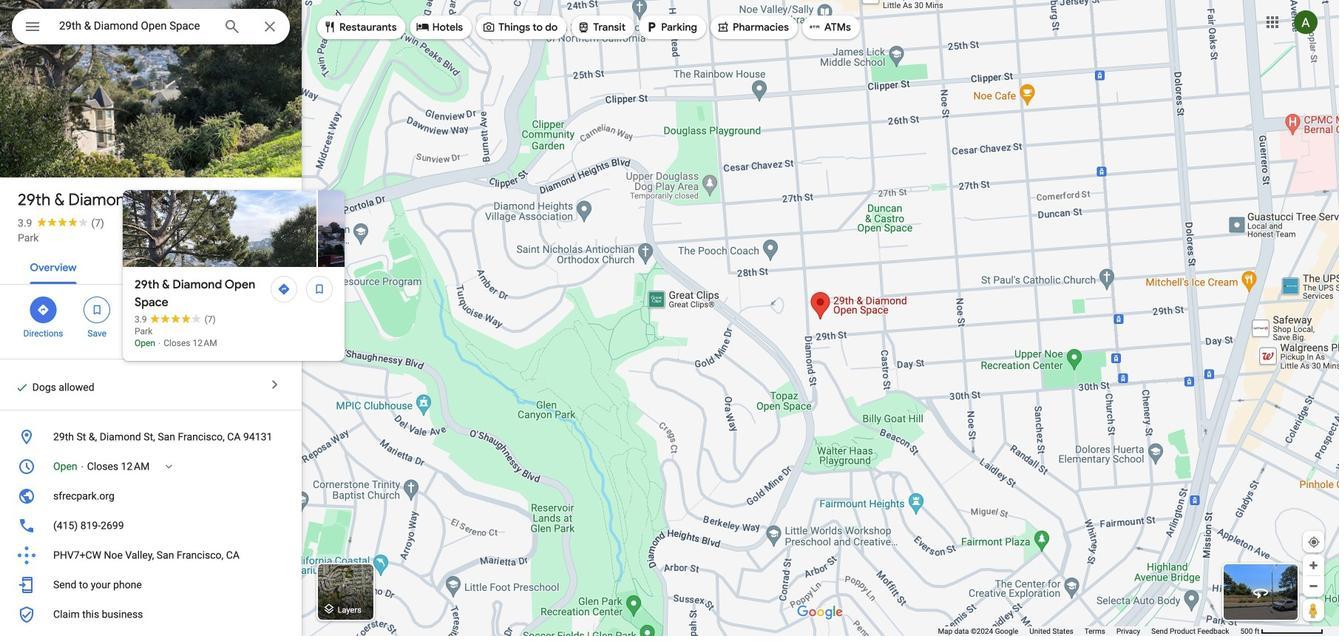 Task type: locate. For each thing, give the bounding box(es) containing it.
None search field
[[12, 9, 290, 49]]

3.9 stars 7 reviews image
[[135, 314, 216, 325]]

google account: augustus odena  
(augustus@adept.ai) image
[[1294, 10, 1318, 34]]

google maps element
[[0, 0, 1340, 636]]

7 reviews element
[[91, 217, 104, 229]]

show street view coverage image
[[1303, 599, 1325, 621]]

0 horizontal spatial photo image
[[123, 190, 317, 267]]

show open hours for the week image
[[162, 460, 176, 473]]

1 horizontal spatial photo image
[[318, 190, 512, 267]]

tab list
[[0, 249, 302, 284]]

none field inside 29th & diamond open space field
[[59, 17, 212, 35]]

none search field inside google maps 'element'
[[12, 9, 290, 49]]

hours image
[[18, 458, 36, 476]]

photo image
[[123, 190, 317, 267], [318, 190, 512, 267]]

29th & Diamond Open Space field
[[12, 9, 290, 49]]

None field
[[59, 17, 212, 35]]

tab list inside google maps 'element'
[[0, 249, 302, 284]]

tooltip
[[123, 190, 1340, 361]]



Task type: vqa. For each thing, say whether or not it's contained in the screenshot.
9:11 PM YYZ
no



Task type: describe. For each thing, give the bounding box(es) containing it.
park element
[[135, 326, 153, 337]]

copy address image
[[269, 431, 282, 444]]

2 photo image from the left
[[318, 190, 512, 267]]

1 photo image from the left
[[123, 190, 317, 267]]

tooltip inside google maps 'element'
[[123, 190, 1340, 361]]

photo of 29th & diamond open space image
[[0, 0, 302, 280]]

zoom out image
[[1309, 581, 1320, 592]]

information for 29th & diamond open space region
[[0, 419, 302, 636]]

zoom in image
[[1309, 560, 1320, 571]]

29th & diamond open space main content
[[0, 0, 302, 636]]

street view image
[[1252, 584, 1270, 601]]

dogs allowed group
[[9, 380, 94, 395]]

29th & diamond open space element
[[135, 276, 266, 311]]

3.9 stars image
[[32, 217, 91, 227]]

show your location image
[[1308, 536, 1321, 549]]

actions for 29th & diamond open space region
[[0, 285, 302, 359]]



